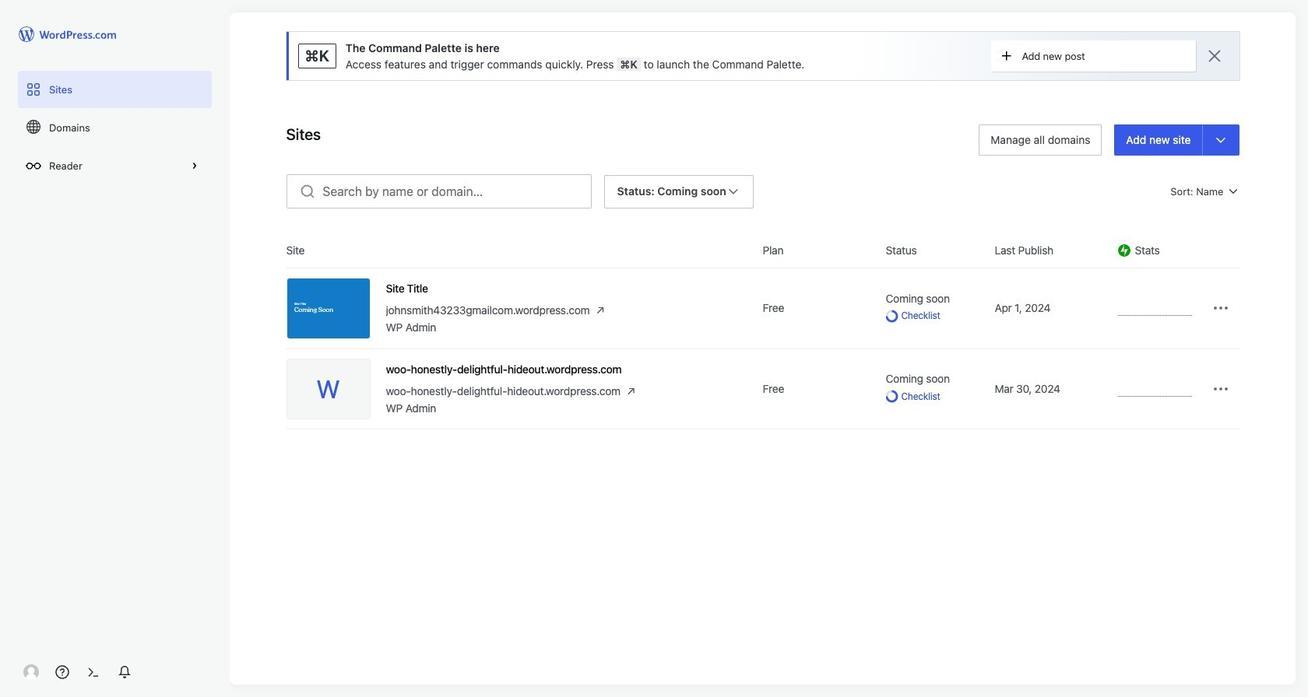 Task type: describe. For each thing, give the bounding box(es) containing it.
toggle menu image
[[1214, 133, 1228, 147]]

filtering to sites with status "coming soon". element
[[617, 176, 727, 207]]

0 horizontal spatial (opens in a new tab) element
[[597, 303, 605, 319]]

johnsmith43233gmailcom image
[[23, 665, 39, 681]]



Task type: locate. For each thing, give the bounding box(es) containing it.
highest hourly views 0 image for (opens in a new tab) element to the bottom
[[1118, 387, 1192, 397]]

0 vertical spatial highest hourly views 0 image
[[1118, 306, 1192, 316]]

0 vertical spatial (opens in a new tab) element
[[597, 303, 605, 319]]

1 highest hourly views 0 image from the top
[[1118, 306, 1192, 316]]

1 vertical spatial highest hourly views 0 image
[[1118, 387, 1192, 397]]

Search search field
[[323, 175, 591, 208]]

1 horizontal spatial (opens in a new tab) element
[[627, 384, 635, 399]]

dismiss image
[[1206, 47, 1224, 65]]

highest hourly views 0 image
[[1118, 306, 1192, 316], [1118, 387, 1192, 397]]

1 vertical spatial (opens in a new tab) element
[[627, 384, 635, 399]]

None search field
[[286, 174, 592, 209]]

highest hourly views 0 image for leftmost (opens in a new tab) element
[[1118, 306, 1192, 316]]

(opens in a new tab) element
[[597, 303, 605, 319], [627, 384, 635, 399]]

site icon image
[[317, 382, 340, 397]]

2 highest hourly views 0 image from the top
[[1118, 387, 1192, 397]]



Task type: vqa. For each thing, say whether or not it's contained in the screenshot.
the bottom the Highest hourly views 0 image
yes



